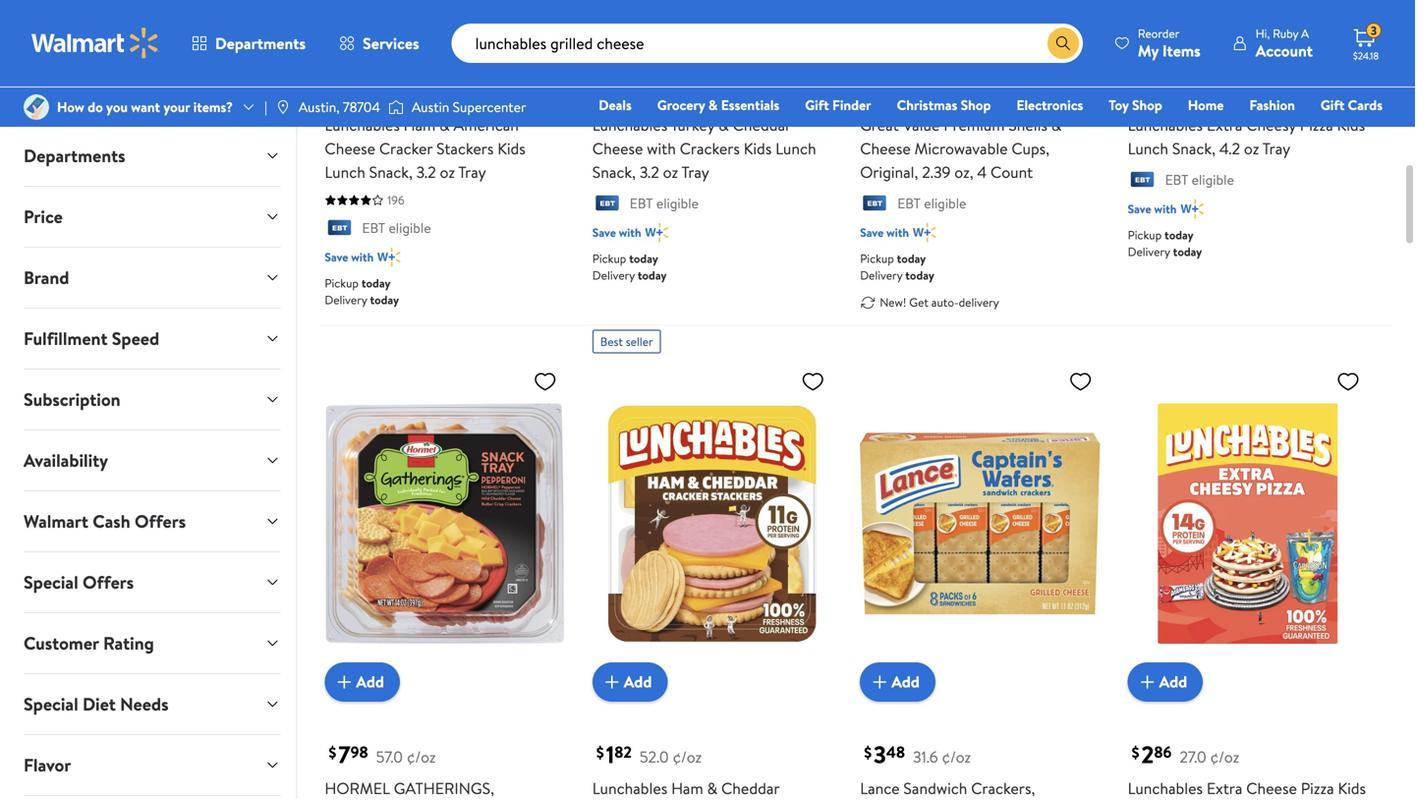 Task type: vqa. For each thing, say whether or not it's contained in the screenshot.
Toy Shop
yes



Task type: describe. For each thing, give the bounding box(es) containing it.
57.0
[[376, 746, 403, 768]]

shop for toy shop
[[1132, 95, 1163, 115]]

walmart image
[[31, 28, 159, 59]]

lance
[[860, 777, 900, 799]]

save with for lunchables extra cheesy pizza kids lunch snack, 4.2 oz tray
[[1128, 200, 1177, 217]]

delivery for great value premium shells & cheese microwavable cups, original, 2.39 oz, 4 count
[[860, 267, 903, 284]]

get
[[910, 294, 929, 311]]

cheese inside the $ 3 72 38.9 ¢/oz great value premium shells & cheese microwavable cups, original, 2.39 oz, 4 count
[[860, 138, 911, 159]]

pickup for lunchables turkey & cheddar cheese with crackers kids lunch snack, 3.2 oz tray
[[593, 250, 627, 267]]

best
[[600, 333, 623, 350]]

add up 52.0
[[624, 671, 652, 693]]

brand button
[[8, 248, 296, 308]]

essentials
[[721, 95, 780, 115]]

lunch inside $ 1 82 43.3 ¢/oz lunchables extra cheesy pizza kids lunch snack, 4.2 oz tray
[[1128, 138, 1169, 159]]

cups,
[[1012, 138, 1050, 159]]

ebt for lunchables turkey & cheddar cheese with crackers kids lunch snack, 3.2 oz tray
[[630, 194, 653, 213]]

eligible for lunchables turkey & cheddar cheese with crackers kids lunch snack, 3.2 oz tray
[[657, 194, 699, 213]]

special offers button
[[8, 552, 296, 612]]

¢/oz for $ 3 48 31.6 ¢/oz lance sandwich crackers,
[[942, 746, 971, 768]]

snack, inside $ 1 82 43.3 ¢/oz lunchables extra cheesy pizza kids lunch snack, 4.2 oz tray
[[1173, 138, 1216, 159]]

$ for $ 7 98 57.0 ¢/oz hormel gatherings,
[[329, 742, 337, 763]]

Walmart Site-Wide search field
[[452, 24, 1083, 63]]

fashion
[[1250, 95, 1296, 115]]

one debit link
[[1224, 122, 1308, 143]]

walmart cash offers
[[24, 509, 186, 534]]

subscription
[[24, 387, 121, 412]]

walmart cash offers tab
[[8, 492, 296, 551]]

electronics
[[1017, 95, 1084, 115]]

save with for great value premium shells & cheese microwavable cups, original, 2.39 oz, 4 count
[[860, 224, 909, 241]]

great value premium shells & cheese microwavable cups, original, 2.39 oz, 4 count image
[[860, 0, 1101, 23]]

196
[[388, 192, 405, 209]]

availability
[[24, 448, 108, 473]]

departments inside departments popup button
[[215, 32, 306, 54]]

toy shop
[[1109, 95, 1163, 115]]

72
[[886, 78, 903, 99]]

add up 98
[[356, 671, 384, 693]]

1 for $ 1 82 43.3 ¢/oz lunchables extra cheesy pizza kids lunch snack, 4.2 oz tray
[[1142, 75, 1150, 108]]

lunchables for $ 1 82 52.0 ¢/oz lunchables ham & cheddar
[[593, 777, 668, 799]]

add button up deals
[[593, 0, 668, 38]]

supercenter
[[453, 97, 526, 116]]

a
[[1302, 25, 1310, 42]]

delivery for lunchables turkey & cheddar cheese with crackers kids lunch snack, 3.2 oz tray
[[593, 267, 635, 284]]

one debit
[[1233, 123, 1299, 142]]

deals link
[[590, 94, 641, 116]]

ebt for lunchables extra cheesy pizza kids lunch snack, 4.2 oz tray
[[1166, 170, 1189, 189]]

3.2 for $ 1 82 56.9 ¢/oz lunchables turkey & cheddar cheese with crackers kids lunch snack, 3.2 oz tray
[[640, 161, 659, 183]]

gift cards link
[[1312, 94, 1392, 116]]

lunch for $ 1 82 56.9 ¢/oz lunchables turkey & cheddar cheese with crackers kids lunch snack, 3.2 oz tray
[[776, 138, 817, 159]]

one
[[1233, 123, 1262, 142]]

seller
[[626, 333, 653, 350]]

4
[[978, 161, 987, 183]]

you
[[106, 97, 128, 116]]

brand
[[24, 265, 69, 290]]

fulfillment speed
[[24, 326, 159, 351]]

7
[[339, 738, 351, 771]]

52.0
[[640, 746, 669, 768]]

registry link
[[1148, 122, 1216, 143]]

0 vertical spatial offers
[[135, 509, 186, 534]]

kids inside the $ 2 86 27.0 ¢/oz lunchables extra cheese pizza kids
[[1338, 777, 1366, 799]]

extra for 2
[[1207, 777, 1243, 799]]

0 vertical spatial 3
[[1371, 22, 1377, 39]]

shop for christmas shop
[[961, 95, 991, 115]]

pickup today delivery today for great value premium shells & cheese microwavable cups, original, 2.39 oz, 4 count
[[860, 250, 935, 284]]

ham for $ 1 82 52.0 ¢/oz lunchables ham & cheddar
[[671, 777, 704, 799]]

special diet needs
[[24, 692, 169, 717]]

pizza for 2
[[1301, 777, 1335, 799]]

43.3
[[1175, 83, 1205, 104]]

grocery & essentials
[[657, 95, 780, 115]]

$ 3 48 31.6 ¢/oz lance sandwich crackers,
[[860, 738, 1086, 799]]

31.6
[[913, 746, 938, 768]]

$ 1 82 43.3 ¢/oz lunchables extra cheesy pizza kids lunch snack, 4.2 oz tray
[[1128, 75, 1366, 159]]

ebt up walmart plus icon
[[362, 218, 385, 238]]

special for special offers
[[24, 570, 78, 595]]

add button up 52.0
[[593, 662, 668, 702]]

crackers
[[680, 138, 740, 159]]

american
[[454, 114, 519, 136]]

gift cards registry
[[1157, 95, 1383, 142]]

austin
[[412, 97, 450, 116]]

lunchables for $ 1 82 56.9 ¢/oz lunchables turkey & cheddar cheese with crackers kids lunch snack, 3.2 oz tray
[[593, 114, 668, 136]]

¢/oz for $ 1 82 56.9 ¢/oz lunchables ham & american cheese cracker stackers kids lunch snack, 3.2 oz tray
[[405, 83, 434, 104]]

departments tab
[[8, 126, 296, 186]]

stackers
[[437, 138, 494, 159]]

departments button
[[8, 126, 296, 186]]

how
[[57, 97, 84, 116]]

walmart plus image
[[378, 247, 401, 267]]

48
[[886, 741, 905, 763]]

¢/oz for $ 7 98 57.0 ¢/oz hormel gatherings,
[[407, 746, 436, 768]]

add button up '48'
[[860, 662, 936, 702]]

fulfillment
[[24, 326, 108, 351]]

toy shop link
[[1100, 94, 1172, 116]]

& inside the $ 3 72 38.9 ¢/oz great value premium shells & cheese microwavable cups, original, 2.39 oz, 4 count
[[1052, 114, 1062, 136]]

flavor
[[24, 753, 71, 778]]

walmart plus image for $ 1 82 43.3 ¢/oz lunchables extra cheesy pizza kids lunch snack, 4.2 oz tray
[[1181, 199, 1204, 219]]

diet
[[83, 692, 116, 717]]

price button
[[8, 187, 296, 247]]

ebt eligible for lunchables extra cheesy pizza kids lunch snack, 4.2 oz tray
[[1166, 170, 1235, 189]]

add to favorites list, lunchables ham & cheddar cheese cracker stackers kid lunch snack, 3.5 oz tray image
[[801, 369, 825, 394]]

how do you want your items?
[[57, 97, 233, 116]]

toy
[[1109, 95, 1129, 115]]

ebt image for 1
[[593, 195, 622, 215]]

$ 1 82 52.0 ¢/oz lunchables ham & cheddar
[[593, 738, 832, 799]]

extra for 1
[[1207, 114, 1243, 136]]

$ 1 82 56.9 ¢/oz lunchables ham & american cheese cracker stackers kids lunch snack, 3.2 oz tray
[[325, 75, 526, 183]]

lunchables ham & american cheese cracker stackers kids lunch snack, 3.2 oz tray image
[[325, 0, 565, 23]]

lunchables turkey & cheddar cheese with crackers kids lunch snack, 3.2 oz tray image
[[593, 0, 833, 23]]

86
[[1154, 741, 1172, 763]]

0 horizontal spatial ebt image
[[325, 220, 354, 239]]

search icon image
[[1056, 35, 1071, 51]]

walmart plus image for $ 1 82 56.9 ¢/oz lunchables turkey & cheddar cheese with crackers kids lunch snack, 3.2 oz tray
[[645, 223, 669, 242]]

save for lunchables extra cheesy pizza kids lunch snack, 4.2 oz tray
[[1128, 200, 1152, 217]]

kids inside $ 1 82 56.9 ¢/oz lunchables ham & american cheese cracker stackers kids lunch snack, 3.2 oz tray
[[498, 138, 526, 159]]

$ for $ 1 82 43.3 ¢/oz lunchables extra cheesy pizza kids lunch snack, 4.2 oz tray
[[1132, 78, 1140, 100]]

pickup today delivery today for lunchables extra cheesy pizza kids lunch snack, 4.2 oz tray
[[1128, 227, 1203, 260]]

walmart+
[[1325, 123, 1383, 142]]

do
[[88, 97, 103, 116]]

oz inside $ 1 82 43.3 ¢/oz lunchables extra cheesy pizza kids lunch snack, 4.2 oz tray
[[1244, 138, 1260, 159]]

austin supercenter
[[412, 97, 526, 116]]

availability tab
[[8, 431, 296, 491]]

$24.18
[[1354, 49, 1379, 62]]

items
[[1163, 40, 1201, 61]]

$ 2 86 27.0 ¢/oz lunchables extra cheese pizza kids
[[1128, 738, 1366, 799]]

¢/oz for $ 1 82 56.9 ¢/oz lunchables turkey & cheddar cheese with crackers kids lunch snack, 3.2 oz tray
[[672, 83, 702, 104]]

save for great value premium shells & cheese microwavable cups, original, 2.39 oz, 4 count
[[860, 224, 884, 241]]

$ 7 98 57.0 ¢/oz hormel gatherings,
[[325, 738, 546, 799]]

cracker
[[379, 138, 433, 159]]

deals
[[599, 95, 632, 115]]

with inside $ 1 82 56.9 ¢/oz lunchables turkey & cheddar cheese with crackers kids lunch snack, 3.2 oz tray
[[647, 138, 676, 159]]

reorder my items
[[1138, 25, 1201, 61]]

lunchables ham & cheddar cheese cracker stackers kid lunch snack, 3.5 oz tray image
[[593, 361, 833, 686]]

add to cart image for hormel gatherings, pepperoni withcheese and crackers,deli snack , plastic tray 14oz 'image'
[[333, 670, 356, 694]]

$ for $ 1 82 56.9 ¢/oz lunchables ham & american cheese cracker stackers kids lunch snack, 3.2 oz tray
[[329, 78, 337, 100]]

rating
[[103, 631, 154, 656]]

walmart cash offers button
[[8, 492, 296, 551]]

$ 1 82 56.9 ¢/oz lunchables turkey & cheddar cheese with crackers kids lunch snack, 3.2 oz tray
[[593, 75, 817, 183]]

¢/oz for $ 2 86 27.0 ¢/oz lunchables extra cheese pizza kids
[[1211, 746, 1240, 768]]

 image for how do you want your items?
[[24, 94, 49, 120]]

kids inside $ 1 82 56.9 ¢/oz lunchables turkey & cheddar cheese with crackers kids lunch snack, 3.2 oz tray
[[744, 138, 772, 159]]

items?
[[193, 97, 233, 116]]

christmas shop
[[897, 95, 991, 115]]

add button up 98
[[325, 662, 400, 702]]

add to favorites list, lance sandwich crackers, captain's wafer grilled cheese, 8 individual packs, 6 sandwiches each image
[[1069, 369, 1093, 394]]

$ 3 72 38.9 ¢/oz great value premium shells & cheese microwavable cups, original, 2.39 oz, 4 count
[[860, 75, 1062, 183]]

eligible for great value premium shells & cheese microwavable cups, original, 2.39 oz, 4 count
[[924, 194, 967, 213]]

delivery for lunchables extra cheesy pizza kids lunch snack, 4.2 oz tray
[[1128, 243, 1171, 260]]

eligible for lunchables extra cheesy pizza kids lunch snack, 4.2 oz tray
[[1192, 170, 1235, 189]]

tray for $ 1 82 56.9 ¢/oz lunchables ham & american cheese cracker stackers kids lunch snack, 3.2 oz tray
[[458, 161, 486, 183]]

add button up 86
[[1128, 662, 1203, 702]]

1 for $ 1 82 52.0 ¢/oz lunchables ham & cheddar
[[606, 738, 615, 771]]



Task type: locate. For each thing, give the bounding box(es) containing it.
ebt image for 3
[[860, 195, 890, 215]]

3 inside the $ 3 72 38.9 ¢/oz great value premium shells & cheese microwavable cups, original, 2.39 oz, 4 count
[[874, 75, 886, 108]]

2 3.2 from the left
[[640, 161, 659, 183]]

lunch down gift finder link on the right
[[776, 138, 817, 159]]

2 shop from the left
[[1132, 95, 1163, 115]]

add to cart image for add button on top of items
[[1136, 7, 1160, 31]]

0 horizontal spatial 3.2
[[416, 161, 436, 183]]

1 horizontal spatial ebt image
[[1128, 171, 1158, 191]]

tray for $ 1 82 56.9 ¢/oz lunchables turkey & cheddar cheese with crackers kids lunch snack, 3.2 oz tray
[[682, 161, 710, 183]]

reorder
[[1138, 25, 1180, 42]]

shop inside toy shop link
[[1132, 95, 1163, 115]]

ebt down original,
[[898, 194, 921, 213]]

2
[[1142, 738, 1154, 771]]

1 horizontal spatial oz
[[663, 161, 678, 183]]

shop right the toy
[[1132, 95, 1163, 115]]

2 gift from the left
[[1321, 95, 1345, 115]]

add up deals
[[624, 8, 652, 29]]

98
[[351, 741, 368, 763]]

special down walmart
[[24, 570, 78, 595]]

3
[[1371, 22, 1377, 39], [874, 75, 886, 108], [874, 738, 886, 771]]

pickup today delivery today for lunchables turkey & cheddar cheese with crackers kids lunch snack, 3.2 oz tray
[[593, 250, 667, 284]]

¢/oz for $ 3 72 38.9 ¢/oz great value premium shells & cheese microwavable cups, original, 2.39 oz, 4 count
[[943, 83, 972, 104]]

¢/oz right 43.3
[[1208, 83, 1238, 104]]

1 horizontal spatial 56.9
[[640, 83, 669, 104]]

fulfillment speed tab
[[8, 309, 296, 369]]

1 inside $ 1 82 56.9 ¢/oz lunchables ham & american cheese cracker stackers kids lunch snack, 3.2 oz tray
[[339, 75, 347, 108]]

ham for $ 1 82 56.9 ¢/oz lunchables ham & american cheese cracker stackers kids lunch snack, 3.2 oz tray
[[404, 114, 436, 136]]

ebt eligible down crackers
[[630, 194, 699, 213]]

lunch down toy shop link
[[1128, 138, 1169, 159]]

add to cart image for add button on top of '48'
[[868, 670, 892, 694]]

0 horizontal spatial tray
[[458, 161, 486, 183]]

0 horizontal spatial shop
[[961, 95, 991, 115]]

eligible down crackers
[[657, 194, 699, 213]]

$ inside $ 1 82 52.0 ¢/oz lunchables ham & cheddar
[[597, 742, 604, 763]]

lunchables down 43.3
[[1128, 114, 1203, 136]]

oz for $ 1 82 56.9 ¢/oz lunchables ham & american cheese cracker stackers kids lunch snack, 3.2 oz tray
[[440, 161, 455, 183]]

0 horizontal spatial walmart plus image
[[645, 223, 669, 242]]

add up 86
[[1160, 671, 1188, 693]]

0 vertical spatial add to cart image
[[1136, 7, 1160, 31]]

lunchables inside $ 1 82 52.0 ¢/oz lunchables ham & cheddar
[[593, 777, 668, 799]]

special diet needs button
[[8, 674, 296, 734]]

snack, for $ 1 82 56.9 ¢/oz lunchables ham & american cheese cracker stackers kids lunch snack, 3.2 oz tray
[[369, 161, 413, 183]]

with for great value premium shells & cheese microwavable cups, original, 2.39 oz, 4 count
[[887, 224, 909, 241]]

fashion link
[[1241, 94, 1304, 116]]

subscription tab
[[8, 370, 296, 430]]

1 for $ 1 82 56.9 ¢/oz lunchables turkey & cheddar cheese with crackers kids lunch snack, 3.2 oz tray
[[606, 75, 615, 108]]

ebt
[[1166, 170, 1189, 189], [630, 194, 653, 213], [898, 194, 921, 213], [362, 218, 385, 238]]

1 horizontal spatial ebt image
[[860, 195, 890, 215]]

56.9 for $ 1 82 56.9 ¢/oz lunchables turkey & cheddar cheese with crackers kids lunch snack, 3.2 oz tray
[[640, 83, 669, 104]]

ebt image
[[1128, 171, 1158, 191], [325, 220, 354, 239]]

3.2 down cracker
[[416, 161, 436, 183]]

add button up items
[[1128, 0, 1203, 38]]

 image for austin supercenter
[[388, 97, 404, 117]]

today
[[1165, 227, 1194, 243], [1173, 243, 1203, 260], [629, 250, 658, 267], [897, 250, 926, 267], [638, 267, 667, 284], [906, 267, 935, 284], [362, 275, 391, 291], [370, 291, 399, 308]]

 image
[[275, 99, 291, 115]]

0 horizontal spatial oz
[[440, 161, 455, 183]]

cheddar for $ 1 82 52.0 ¢/oz lunchables ham & cheddar
[[722, 777, 780, 799]]

services button
[[323, 20, 436, 67]]

0 vertical spatial ebt image
[[1128, 171, 1158, 191]]

1
[[339, 75, 347, 108], [606, 75, 615, 108], [1142, 75, 1150, 108], [606, 738, 615, 771]]

¢/oz for $ 1 82 43.3 ¢/oz lunchables extra cheesy pizza kids lunch snack, 4.2 oz tray
[[1208, 83, 1238, 104]]

78704
[[343, 97, 380, 116]]

$ inside $ 1 82 56.9 ¢/oz lunchables turkey & cheddar cheese with crackers kids lunch snack, 3.2 oz tray
[[597, 78, 604, 100]]

¢/oz up cracker
[[405, 83, 434, 104]]

0 vertical spatial special
[[24, 570, 78, 595]]

82 left 52.0
[[615, 741, 632, 763]]

0 horizontal spatial 56.9
[[372, 83, 401, 104]]

hormel
[[325, 777, 390, 799]]

Search search field
[[452, 24, 1083, 63]]

cheddar for $ 1 82 56.9 ¢/oz lunchables turkey & cheddar cheese with crackers kids lunch snack, 3.2 oz tray
[[733, 114, 791, 136]]

snack, inside $ 1 82 56.9 ¢/oz lunchables ham & american cheese cracker stackers kids lunch snack, 3.2 oz tray
[[369, 161, 413, 183]]

ebt eligible down 4.2
[[1166, 170, 1235, 189]]

lunch inside $ 1 82 56.9 ¢/oz lunchables turkey & cheddar cheese with crackers kids lunch snack, 3.2 oz tray
[[776, 138, 817, 159]]

$ for $ 2 86 27.0 ¢/oz lunchables extra cheese pizza kids
[[1132, 742, 1140, 763]]

$ right the toy
[[1132, 78, 1140, 100]]

lunchables for $ 1 82 56.9 ¢/oz lunchables ham & american cheese cracker stackers kids lunch snack, 3.2 oz tray
[[325, 114, 400, 136]]

82 inside $ 1 82 56.9 ¢/oz lunchables turkey & cheddar cheese with crackers kids lunch snack, 3.2 oz tray
[[615, 78, 632, 99]]

2 ebt image from the left
[[860, 195, 890, 215]]

lunchables down 86
[[1128, 777, 1203, 799]]

$ inside $ 1 82 43.3 ¢/oz lunchables extra cheesy pizza kids lunch snack, 4.2 oz tray
[[1132, 78, 1140, 100]]

tray down stackers
[[458, 161, 486, 183]]

flavor tab
[[8, 735, 296, 795]]

original,
[[860, 161, 919, 183]]

¢/oz inside $ 1 82 56.9 ¢/oz lunchables turkey & cheddar cheese with crackers kids lunch snack, 3.2 oz tray
[[672, 83, 702, 104]]

cheddar inside $ 1 82 56.9 ¢/oz lunchables turkey & cheddar cheese with crackers kids lunch snack, 3.2 oz tray
[[733, 114, 791, 136]]

pizza inside the $ 2 86 27.0 ¢/oz lunchables extra cheese pizza kids
[[1301, 777, 1335, 799]]

$ for $ 3 48 31.6 ¢/oz lance sandwich crackers,
[[864, 742, 872, 763]]

add to favorites list, hormel gatherings, pepperoni withcheese and crackers,deli snack , plastic tray 14oz image
[[534, 369, 557, 394]]

add up 72
[[892, 8, 920, 29]]

& inside $ 1 82 56.9 ¢/oz lunchables ham & american cheese cracker stackers kids lunch snack, 3.2 oz tray
[[440, 114, 450, 136]]

lunchables for $ 1 82 43.3 ¢/oz lunchables extra cheesy pizza kids lunch snack, 4.2 oz tray
[[1128, 114, 1203, 136]]

tray inside $ 1 82 56.9 ¢/oz lunchables ham & american cheese cracker stackers kids lunch snack, 3.2 oz tray
[[458, 161, 486, 183]]

1 right the toy
[[1142, 75, 1150, 108]]

2 extra from the top
[[1207, 777, 1243, 799]]

ebt for great value premium shells & cheese microwavable cups, original, 2.39 oz, 4 count
[[898, 194, 921, 213]]

gift inside gift cards registry
[[1321, 95, 1345, 115]]

¢/oz inside the $ 2 86 27.0 ¢/oz lunchables extra cheese pizza kids
[[1211, 746, 1240, 768]]

ebt down $ 1 82 56.9 ¢/oz lunchables turkey & cheddar cheese with crackers kids lunch snack, 3.2 oz tray
[[630, 194, 653, 213]]

¢/oz inside the $ 3 72 38.9 ¢/oz great value premium shells & cheese microwavable cups, original, 2.39 oz, 4 count
[[943, 83, 972, 104]]

pizza
[[1300, 114, 1334, 136], [1301, 777, 1335, 799]]

tab
[[8, 796, 296, 799]]

82 left grocery
[[615, 78, 632, 99]]

82 for $ 1 82 56.9 ¢/oz lunchables ham & american cheese cracker stackers kids lunch snack, 3.2 oz tray
[[347, 78, 364, 99]]

¢/oz up turkey
[[672, 83, 702, 104]]

 image right '78704'
[[388, 97, 404, 117]]

oz inside $ 1 82 56.9 ¢/oz lunchables ham & american cheese cracker stackers kids lunch snack, 3.2 oz tray
[[440, 161, 455, 183]]

hi, ruby a account
[[1256, 25, 1313, 61]]

1 vertical spatial special
[[24, 692, 78, 717]]

ebt eligible down 196
[[362, 218, 431, 238]]

1 extra from the top
[[1207, 114, 1243, 136]]

2 horizontal spatial lunch
[[1128, 138, 1169, 159]]

& for $ 1 82 52.0 ¢/oz lunchables ham & cheddar
[[707, 777, 718, 799]]

ham
[[404, 114, 436, 136], [671, 777, 704, 799]]

delivery
[[959, 294, 1000, 311]]

82 inside $ 1 82 52.0 ¢/oz lunchables ham & cheddar
[[615, 741, 632, 763]]

3 for $ 3 72 38.9 ¢/oz great value premium shells & cheese microwavable cups, original, 2.39 oz, 4 count
[[874, 75, 886, 108]]

$ left 72
[[864, 78, 872, 100]]

ebt eligible for great value premium shells & cheese microwavable cups, original, 2.39 oz, 4 count
[[898, 194, 967, 213]]

3 up $24.18
[[1371, 22, 1377, 39]]

¢/oz inside $ 1 82 56.9 ¢/oz lunchables ham & american cheese cracker stackers kids lunch snack, 3.2 oz tray
[[405, 83, 434, 104]]

1 left grocery
[[606, 75, 615, 108]]

kids inside $ 1 82 43.3 ¢/oz lunchables extra cheesy pizza kids lunch snack, 4.2 oz tray
[[1338, 114, 1366, 136]]

3.2 inside $ 1 82 56.9 ¢/oz lunchables turkey & cheddar cheese with crackers kids lunch snack, 3.2 oz tray
[[640, 161, 659, 183]]

lunchables extra cheese pizza kids lunch meal kit, 10.6 oz box image
[[1128, 361, 1368, 686]]

3.2
[[416, 161, 436, 183], [640, 161, 659, 183]]

2 horizontal spatial snack,
[[1173, 138, 1216, 159]]

lunchables up cracker
[[325, 114, 400, 136]]

¢/oz right 27.0
[[1211, 746, 1240, 768]]

1 shop from the left
[[961, 95, 991, 115]]

cheddar inside $ 1 82 52.0 ¢/oz lunchables ham & cheddar
[[722, 777, 780, 799]]

& for $ 1 82 56.9 ¢/oz lunchables ham & american cheese cracker stackers kids lunch snack, 3.2 oz tray
[[440, 114, 450, 136]]

eligible down 196
[[389, 218, 431, 238]]

oz inside $ 1 82 56.9 ¢/oz lunchables turkey & cheddar cheese with crackers kids lunch snack, 3.2 oz tray
[[663, 161, 678, 183]]

3.2 for $ 1 82 56.9 ¢/oz lunchables ham & american cheese cracker stackers kids lunch snack, 3.2 oz tray
[[416, 161, 436, 183]]

0 vertical spatial pizza
[[1300, 114, 1334, 136]]

add to cart image up '48'
[[868, 670, 892, 694]]

shop up 'microwavable'
[[961, 95, 991, 115]]

add button
[[593, 0, 668, 38], [860, 0, 936, 38], [1128, 0, 1203, 38], [325, 662, 400, 702], [593, 662, 668, 702], [860, 662, 936, 702], [1128, 662, 1203, 702]]

needs
[[120, 692, 169, 717]]

kids
[[1338, 114, 1366, 136], [498, 138, 526, 159], [744, 138, 772, 159], [1338, 777, 1366, 799]]

1 vertical spatial ebt image
[[325, 220, 354, 239]]

with
[[647, 138, 676, 159], [1155, 200, 1177, 217], [619, 224, 642, 241], [887, 224, 909, 241], [351, 249, 374, 265]]

fulfillment speed button
[[8, 309, 296, 369]]

oz right 4.2
[[1244, 138, 1260, 159]]

account
[[1256, 40, 1313, 61]]

gift finder link
[[796, 94, 880, 116]]

3 up lance
[[874, 738, 886, 771]]

$ left 52.0
[[597, 742, 604, 763]]

3 right finder
[[874, 75, 886, 108]]

oz down turkey
[[663, 161, 678, 183]]

departments button
[[175, 20, 323, 67]]

3 inside $ 3 48 31.6 ¢/oz lance sandwich crackers,
[[874, 738, 886, 771]]

¢/oz for $ 1 82 52.0 ¢/oz lunchables ham & cheddar
[[673, 746, 702, 768]]

56.9 left austin
[[372, 83, 401, 104]]

snack, down cracker
[[369, 161, 413, 183]]

1 horizontal spatial ham
[[671, 777, 704, 799]]

$ left grocery
[[597, 78, 604, 100]]

1 down services dropdown button
[[339, 75, 347, 108]]

1 horizontal spatial tray
[[682, 161, 710, 183]]

56.9 inside $ 1 82 56.9 ¢/oz lunchables ham & american cheese cracker stackers kids lunch snack, 3.2 oz tray
[[372, 83, 401, 104]]

0 horizontal spatial ebt image
[[593, 195, 622, 215]]

home
[[1188, 95, 1224, 115]]

0 horizontal spatial gift
[[805, 95, 829, 115]]

 image left how
[[24, 94, 49, 120]]

¢/oz
[[405, 83, 434, 104], [672, 83, 702, 104], [943, 83, 972, 104], [1208, 83, 1238, 104], [407, 746, 436, 768], [673, 746, 702, 768], [942, 746, 971, 768], [1211, 746, 1240, 768]]

$ for $ 3 72 38.9 ¢/oz great value premium shells & cheese microwavable cups, original, 2.39 oz, 4 count
[[864, 78, 872, 100]]

1 vertical spatial cheddar
[[722, 777, 780, 799]]

gift for cards
[[1321, 95, 1345, 115]]

cheesy
[[1247, 114, 1297, 136]]

new!
[[880, 294, 907, 311]]

|
[[264, 97, 267, 116]]

add to cart image
[[1136, 7, 1160, 31], [868, 670, 892, 694]]

2 special from the top
[[24, 692, 78, 717]]

lunch down austin, 78704 at the left top
[[325, 161, 366, 183]]

cheese inside $ 1 82 56.9 ¢/oz lunchables turkey & cheddar cheese with crackers kids lunch snack, 3.2 oz tray
[[593, 138, 643, 159]]

departments down how
[[24, 144, 125, 168]]

0 horizontal spatial ham
[[404, 114, 436, 136]]

$ left "7"
[[329, 742, 337, 763]]

2 vertical spatial 3
[[874, 738, 886, 771]]

with for lunchables extra cheesy pizza kids lunch snack, 4.2 oz tray
[[1155, 200, 1177, 217]]

add to cart image up the my at top
[[1136, 7, 1160, 31]]

82 for $ 1 82 52.0 ¢/oz lunchables ham & cheddar
[[615, 741, 632, 763]]

82 for $ 1 82 43.3 ¢/oz lunchables extra cheesy pizza kids lunch snack, 4.2 oz tray
[[1150, 78, 1168, 99]]

¢/oz inside $ 3 48 31.6 ¢/oz lance sandwich crackers,
[[942, 746, 971, 768]]

ham inside $ 1 82 56.9 ¢/oz lunchables ham & american cheese cracker stackers kids lunch snack, 3.2 oz tray
[[404, 114, 436, 136]]

oz,
[[955, 161, 974, 183]]

lunchables inside $ 1 82 56.9 ¢/oz lunchables ham & american cheese cracker stackers kids lunch snack, 3.2 oz tray
[[325, 114, 400, 136]]

christmas shop link
[[888, 94, 1000, 116]]

eligible down 4.2
[[1192, 170, 1235, 189]]

offers right cash
[[135, 509, 186, 534]]

pickup for lunchables extra cheesy pizza kids lunch snack, 4.2 oz tray
[[1128, 227, 1162, 243]]

1 horizontal spatial  image
[[388, 97, 404, 117]]

add to cart image for lunchables ham & cheddar cheese cracker stackers kid lunch snack, 3.5 oz tray image
[[600, 670, 624, 694]]

add up '48'
[[892, 671, 920, 693]]

shells
[[1009, 114, 1048, 136]]

56.9 right deals
[[640, 83, 669, 104]]

0 horizontal spatial add to cart image
[[868, 670, 892, 694]]

gift
[[805, 95, 829, 115], [1321, 95, 1345, 115]]

lunchables for $ 2 86 27.0 ¢/oz lunchables extra cheese pizza kids
[[1128, 777, 1203, 799]]

electronics link
[[1008, 94, 1092, 116]]

0 horizontal spatial departments
[[24, 144, 125, 168]]

add button up 72
[[860, 0, 936, 38]]

1 56.9 from the left
[[372, 83, 401, 104]]

lunchables left turkey
[[593, 114, 668, 136]]

pickup for great value premium shells & cheese microwavable cups, original, 2.39 oz, 4 count
[[860, 250, 894, 267]]

extra
[[1207, 114, 1243, 136], [1207, 777, 1243, 799]]

¢/oz right 38.9
[[943, 83, 972, 104]]

special left diet
[[24, 692, 78, 717]]

gift finder
[[805, 95, 872, 115]]

add to favorites list, lunchables extra cheese pizza kids lunch meal kit, 10.6 oz box image
[[1337, 369, 1361, 394]]

82 inside $ 1 82 56.9 ¢/oz lunchables ham & american cheese cracker stackers kids lunch snack, 3.2 oz tray
[[347, 78, 364, 99]]

2 horizontal spatial oz
[[1244, 138, 1260, 159]]

tray inside $ 1 82 56.9 ¢/oz lunchables turkey & cheddar cheese with crackers kids lunch snack, 3.2 oz tray
[[682, 161, 710, 183]]

gatherings,
[[394, 777, 494, 799]]

4.2
[[1220, 138, 1241, 159]]

snack, inside $ 1 82 56.9 ¢/oz lunchables turkey & cheddar cheese with crackers kids lunch snack, 3.2 oz tray
[[593, 161, 636, 183]]

extra inside $ 1 82 43.3 ¢/oz lunchables extra cheesy pizza kids lunch snack, 4.2 oz tray
[[1207, 114, 1243, 136]]

snack,
[[1173, 138, 1216, 159], [369, 161, 413, 183], [593, 161, 636, 183]]

 image
[[24, 94, 49, 120], [388, 97, 404, 117]]

3.2 down grocery
[[640, 161, 659, 183]]

pizza inside $ 1 82 43.3 ¢/oz lunchables extra cheesy pizza kids lunch snack, 4.2 oz tray
[[1300, 114, 1334, 136]]

your
[[164, 97, 190, 116]]

finder
[[833, 95, 872, 115]]

¢/oz inside $ 1 82 52.0 ¢/oz lunchables ham & cheddar
[[673, 746, 702, 768]]

¢/oz inside $ 1 82 43.3 ¢/oz lunchables extra cheesy pizza kids lunch snack, 4.2 oz tray
[[1208, 83, 1238, 104]]

special offers
[[24, 570, 134, 595]]

pizza for 1
[[1300, 114, 1334, 136]]

56.9 for $ 1 82 56.9 ¢/oz lunchables ham & american cheese cracker stackers kids lunch snack, 3.2 oz tray
[[372, 83, 401, 104]]

0 vertical spatial extra
[[1207, 114, 1243, 136]]

0 vertical spatial ham
[[404, 114, 436, 136]]

cheese inside $ 1 82 56.9 ¢/oz lunchables ham & american cheese cracker stackers kids lunch snack, 3.2 oz tray
[[325, 138, 376, 159]]

snack, down deals link at top
[[593, 161, 636, 183]]

gift left cards
[[1321, 95, 1345, 115]]

1 3.2 from the left
[[416, 161, 436, 183]]

special diet needs tab
[[8, 674, 296, 734]]

lunch inside $ 1 82 56.9 ¢/oz lunchables ham & american cheese cracker stackers kids lunch snack, 3.2 oz tray
[[325, 161, 366, 183]]

3.2 inside $ 1 82 56.9 ¢/oz lunchables ham & american cheese cracker stackers kids lunch snack, 3.2 oz tray
[[416, 161, 436, 183]]

2.39
[[922, 161, 951, 183]]

want
[[131, 97, 160, 116]]

gift left finder
[[805, 95, 829, 115]]

ham inside $ 1 82 52.0 ¢/oz lunchables ham & cheddar
[[671, 777, 704, 799]]

customer rating
[[24, 631, 154, 656]]

debit
[[1265, 123, 1299, 142]]

austin, 78704
[[299, 97, 380, 116]]

tray inside $ 1 82 43.3 ¢/oz lunchables extra cheesy pizza kids lunch snack, 4.2 oz tray
[[1263, 138, 1291, 159]]

offers down cash
[[83, 570, 134, 595]]

1 special from the top
[[24, 570, 78, 595]]

1 horizontal spatial walmart plus image
[[913, 223, 936, 242]]

2 56.9 from the left
[[640, 83, 669, 104]]

3 for $ 3 48 31.6 ¢/oz lance sandwich crackers,
[[874, 738, 886, 771]]

add
[[624, 8, 652, 29], [892, 8, 920, 29], [1160, 8, 1188, 29], [356, 671, 384, 693], [624, 671, 652, 693], [892, 671, 920, 693], [1160, 671, 1188, 693]]

1 vertical spatial ham
[[671, 777, 704, 799]]

1 inside $ 1 82 52.0 ¢/oz lunchables ham & cheddar
[[606, 738, 615, 771]]

lunchables inside $ 1 82 43.3 ¢/oz lunchables extra cheesy pizza kids lunch snack, 4.2 oz tray
[[1128, 114, 1203, 136]]

eligible
[[1192, 170, 1235, 189], [657, 194, 699, 213], [924, 194, 967, 213], [389, 218, 431, 238]]

walmart plus image
[[1181, 199, 1204, 219], [645, 223, 669, 242], [913, 223, 936, 242]]

$ inside the $ 3 72 38.9 ¢/oz great value premium shells & cheese microwavable cups, original, 2.39 oz, 4 count
[[864, 78, 872, 100]]

0 horizontal spatial lunch
[[325, 161, 366, 183]]

0 vertical spatial cheddar
[[733, 114, 791, 136]]

save for lunchables turkey & cheddar cheese with crackers kids lunch snack, 3.2 oz tray
[[593, 224, 616, 241]]

¢/oz right 57.0
[[407, 746, 436, 768]]

value
[[903, 114, 940, 136]]

56.9 inside $ 1 82 56.9 ¢/oz lunchables turkey & cheddar cheese with crackers kids lunch snack, 3.2 oz tray
[[640, 83, 669, 104]]

eligible down 2.39
[[924, 194, 967, 213]]

cheese inside the $ 2 86 27.0 ¢/oz lunchables extra cheese pizza kids
[[1247, 777, 1298, 799]]

price
[[24, 204, 63, 229]]

departments inside departments dropdown button
[[24, 144, 125, 168]]

subscription button
[[8, 370, 296, 430]]

cards
[[1348, 95, 1383, 115]]

ebt down registry link
[[1166, 170, 1189, 189]]

flavor button
[[8, 735, 296, 795]]

& inside $ 1 82 56.9 ¢/oz lunchables turkey & cheddar cheese with crackers kids lunch snack, 3.2 oz tray
[[719, 114, 729, 136]]

$ left '48'
[[864, 742, 872, 763]]

ebt eligible down 2.39
[[898, 194, 967, 213]]

speed
[[112, 326, 159, 351]]

$
[[329, 78, 337, 100], [597, 78, 604, 100], [864, 78, 872, 100], [1132, 78, 1140, 100], [329, 742, 337, 763], [597, 742, 604, 763], [864, 742, 872, 763], [1132, 742, 1140, 763]]

my
[[1138, 40, 1159, 61]]

82 inside $ 1 82 43.3 ¢/oz lunchables extra cheesy pizza kids lunch snack, 4.2 oz tray
[[1150, 78, 1168, 99]]

1 vertical spatial pizza
[[1301, 777, 1335, 799]]

lunch
[[776, 138, 817, 159], [1128, 138, 1169, 159], [325, 161, 366, 183]]

82 for $ 1 82 56.9 ¢/oz lunchables turkey & cheddar cheese with crackers kids lunch snack, 3.2 oz tray
[[615, 78, 632, 99]]

1 gift from the left
[[805, 95, 829, 115]]

premium
[[944, 114, 1005, 136]]

tray down crackers
[[682, 161, 710, 183]]

$ inside the $ 2 86 27.0 ¢/oz lunchables extra cheese pizza kids
[[1132, 742, 1140, 763]]

$ left 2
[[1132, 742, 1140, 763]]

1 horizontal spatial gift
[[1321, 95, 1345, 115]]

1 horizontal spatial add to cart image
[[1136, 7, 1160, 31]]

1 for $ 1 82 56.9 ¢/oz lunchables ham & american cheese cracker stackers kids lunch snack, 3.2 oz tray
[[339, 75, 347, 108]]

departments up |
[[215, 32, 306, 54]]

ebt eligible for lunchables turkey & cheddar cheese with crackers kids lunch snack, 3.2 oz tray
[[630, 194, 699, 213]]

with for lunchables turkey & cheddar cheese with crackers kids lunch snack, 3.2 oz tray
[[619, 224, 642, 241]]

1 horizontal spatial snack,
[[593, 161, 636, 183]]

gift for finder
[[805, 95, 829, 115]]

82 right "austin," at top
[[347, 78, 364, 99]]

2 horizontal spatial walmart plus image
[[1181, 199, 1204, 219]]

& for $ 1 82 56.9 ¢/oz lunchables turkey & cheddar cheese with crackers kids lunch snack, 3.2 oz tray
[[719, 114, 729, 136]]

great
[[860, 114, 899, 136]]

¢/oz inside $ 7 98 57.0 ¢/oz hormel gatherings,
[[407, 746, 436, 768]]

services
[[363, 32, 419, 54]]

1 horizontal spatial 3.2
[[640, 161, 659, 183]]

add to cart image for lunchables extra cheese pizza kids lunch meal kit, 10.6 oz box image
[[1136, 670, 1160, 694]]

christmas
[[897, 95, 958, 115]]

price tab
[[8, 187, 296, 247]]

$ inside $ 7 98 57.0 ¢/oz hormel gatherings,
[[329, 742, 337, 763]]

1 vertical spatial departments
[[24, 144, 125, 168]]

1 ebt image from the left
[[593, 195, 622, 215]]

auto-
[[932, 294, 959, 311]]

lunch for $ 1 82 56.9 ¢/oz lunchables ham & american cheese cracker stackers kids lunch snack, 3.2 oz tray
[[325, 161, 366, 183]]

extra inside the $ 2 86 27.0 ¢/oz lunchables extra cheese pizza kids
[[1207, 777, 1243, 799]]

cheese
[[325, 138, 376, 159], [593, 138, 643, 159], [860, 138, 911, 159], [1247, 777, 1298, 799]]

brand tab
[[8, 248, 296, 308]]

turkey
[[671, 114, 715, 136]]

crackers,
[[971, 777, 1035, 799]]

¢/oz right '31.6'
[[942, 746, 971, 768]]

lance sandwich crackers, captain's wafer grilled cheese, 8 individual packs, 6 sandwiches each image
[[860, 361, 1101, 686]]

1 vertical spatial 3
[[874, 75, 886, 108]]

0 horizontal spatial  image
[[24, 94, 49, 120]]

$ for $ 1 82 56.9 ¢/oz lunchables turkey & cheddar cheese with crackers kids lunch snack, 3.2 oz tray
[[597, 78, 604, 100]]

1 vertical spatial extra
[[1207, 777, 1243, 799]]

& inside $ 1 82 52.0 ¢/oz lunchables ham & cheddar
[[707, 777, 718, 799]]

shop inside christmas shop link
[[961, 95, 991, 115]]

1 vertical spatial add to cart image
[[868, 670, 892, 694]]

0 vertical spatial departments
[[215, 32, 306, 54]]

tray down cheesy
[[1263, 138, 1291, 159]]

sandwich
[[904, 777, 968, 799]]

$ left '78704'
[[329, 78, 337, 100]]

add to cart image
[[600, 7, 624, 31], [868, 7, 892, 31], [333, 670, 356, 694], [600, 670, 624, 694], [1136, 670, 1160, 694]]

oz
[[1244, 138, 1260, 159], [440, 161, 455, 183], [663, 161, 678, 183]]

snack, for $ 1 82 56.9 ¢/oz lunchables turkey & cheddar cheese with crackers kids lunch snack, 3.2 oz tray
[[593, 161, 636, 183]]

1 horizontal spatial departments
[[215, 32, 306, 54]]

ebt eligible
[[1166, 170, 1235, 189], [630, 194, 699, 213], [898, 194, 967, 213], [362, 218, 431, 238]]

lunchables down 52.0
[[593, 777, 668, 799]]

home link
[[1179, 94, 1233, 116]]

0 horizontal spatial snack,
[[369, 161, 413, 183]]

walmart
[[24, 509, 88, 534]]

special offers tab
[[8, 552, 296, 612]]

82 left 43.3
[[1150, 78, 1168, 99]]

$ for $ 1 82 52.0 ¢/oz lunchables ham & cheddar
[[597, 742, 604, 763]]

hormel gatherings, pepperoni withcheese and crackers,deli snack , plastic tray 14oz image
[[325, 361, 565, 686]]

1 horizontal spatial lunch
[[776, 138, 817, 159]]

1 inside $ 1 82 56.9 ¢/oz lunchables turkey & cheddar cheese with crackers kids lunch snack, 3.2 oz tray
[[606, 75, 615, 108]]

lunchables inside $ 1 82 56.9 ¢/oz lunchables turkey & cheddar cheese with crackers kids lunch snack, 3.2 oz tray
[[593, 114, 668, 136]]

snack, left 4.2
[[1173, 138, 1216, 159]]

customer rating tab
[[8, 613, 296, 673]]

1 left 52.0
[[606, 738, 615, 771]]

1 inside $ 1 82 43.3 ¢/oz lunchables extra cheesy pizza kids lunch snack, 4.2 oz tray
[[1142, 75, 1150, 108]]

1 vertical spatial offers
[[83, 570, 134, 595]]

add up items
[[1160, 8, 1188, 29]]

ebt image
[[593, 195, 622, 215], [860, 195, 890, 215]]

grocery & essentials link
[[649, 94, 789, 116]]

$ inside $ 3 48 31.6 ¢/oz lance sandwich crackers,
[[864, 742, 872, 763]]

save with for lunchables turkey & cheddar cheese with crackers kids lunch snack, 3.2 oz tray
[[593, 224, 642, 241]]

oz for $ 1 82 56.9 ¢/oz lunchables turkey & cheddar cheese with crackers kids lunch snack, 3.2 oz tray
[[663, 161, 678, 183]]

austin,
[[299, 97, 340, 116]]

2 horizontal spatial tray
[[1263, 138, 1291, 159]]

$ inside $ 1 82 56.9 ¢/oz lunchables ham & american cheese cracker stackers kids lunch snack, 3.2 oz tray
[[329, 78, 337, 100]]

lunchables inside the $ 2 86 27.0 ¢/oz lunchables extra cheese pizza kids
[[1128, 777, 1203, 799]]

special for special diet needs
[[24, 692, 78, 717]]

availability button
[[8, 431, 296, 491]]

¢/oz right 52.0
[[673, 746, 702, 768]]

microwavable
[[915, 138, 1008, 159]]

oz down stackers
[[440, 161, 455, 183]]

1 horizontal spatial shop
[[1132, 95, 1163, 115]]



